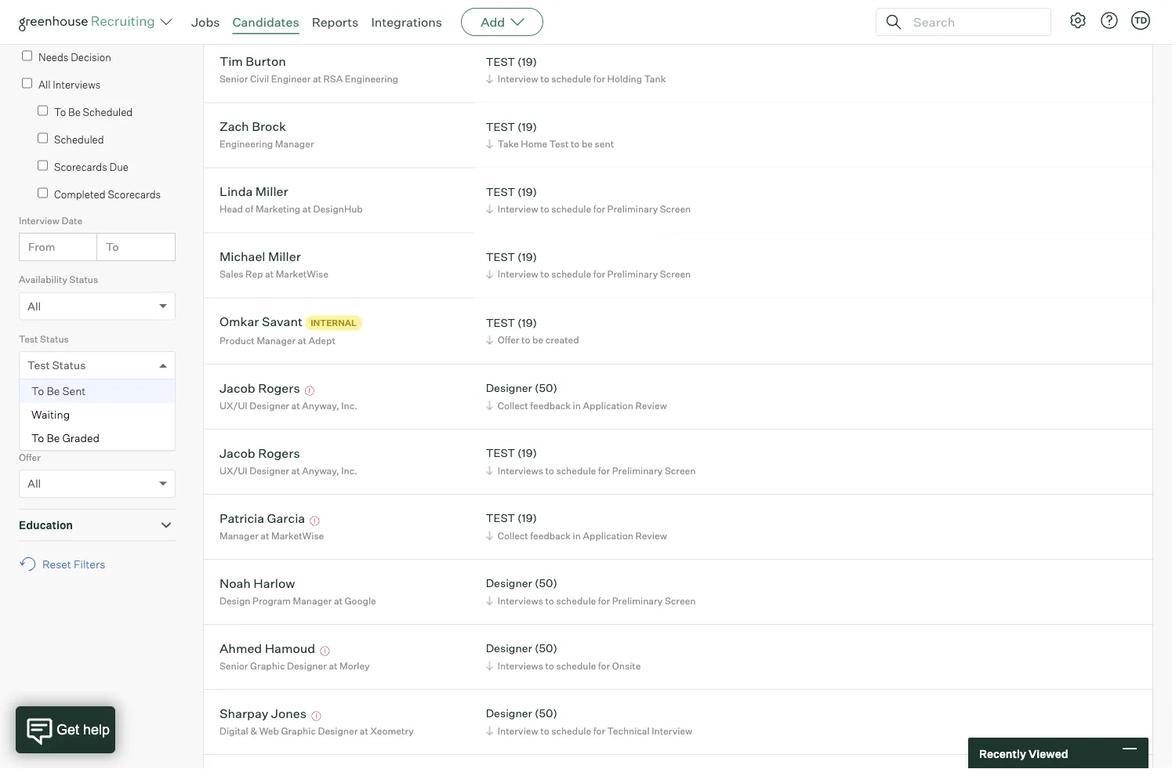 Task type: vqa. For each thing, say whether or not it's contained in the screenshot.


Task type: describe. For each thing, give the bounding box(es) containing it.
0 vertical spatial scheduled
[[83, 106, 133, 118]]

test for tim burton
[[486, 55, 515, 68]]

designhub
[[313, 203, 363, 215]]

ahmed hamoud link
[[220, 641, 315, 659]]

add button
[[461, 8, 544, 36]]

candidates
[[233, 14, 299, 30]]

all for availability status
[[27, 299, 41, 313]]

completed scorecards
[[54, 188, 161, 201]]

adept
[[309, 335, 336, 346]]

(19) inside test (19) collect feedback in application review
[[518, 512, 537, 525]]

interviews for test (19) interviews to schedule for preliminary screen
[[498, 465, 543, 477]]

interviews to schedule for onsite link
[[484, 659, 645, 674]]

designer inside jacob rogers ux/ui designer at anyway, inc.
[[250, 465, 289, 477]]

to for design program manager at google
[[546, 595, 554, 607]]

1 vertical spatial scorecards
[[108, 188, 161, 201]]

candidates link
[[233, 14, 299, 30]]

test inside test (19) offer to be created
[[486, 316, 515, 329]]

to for sales rep at marketwise
[[541, 268, 550, 280]]

to inside 'designer (50) interview to schedule for technical interview'
[[541, 725, 550, 737]]

2 vertical spatial status
[[52, 359, 86, 372]]

digital
[[220, 725, 248, 737]]

test (19) collect feedback in application review
[[486, 512, 667, 542]]

1 collect from the top
[[498, 8, 529, 20]]

collect feedback in application review
[[498, 8, 667, 20]]

schedule for michael miller
[[552, 268, 592, 280]]

marketwise inside michael miller sales rep at marketwise
[[276, 268, 329, 280]]

ux/ui designer at anyway, inc.
[[220, 400, 358, 412]]

1 anyway, from the top
[[302, 400, 339, 412]]

ahmed hamoud has been in onsite for more than 21 days image
[[318, 647, 332, 656]]

test score
[[19, 392, 66, 404]]

omkar
[[220, 314, 259, 330]]

interviews to schedule for preliminary screen link for rogers
[[484, 463, 700, 478]]

web
[[259, 725, 279, 737]]

patricia garcia link
[[220, 510, 305, 528]]

be for sent
[[47, 385, 60, 398]]

be for graded
[[47, 432, 60, 445]]

completed
[[54, 188, 106, 201]]

linda miller link
[[220, 184, 288, 202]]

manager inside noah harlow design program manager at google
[[293, 595, 332, 607]]

1 rsa from the top
[[324, 8, 343, 20]]

ux/ui inside jacob rogers ux/ui designer at anyway, inc.
[[220, 465, 248, 477]]

senior graphic designer at morley
[[220, 660, 370, 672]]

review inside the collect feedback in application review link
[[636, 8, 667, 20]]

from
[[28, 240, 55, 254]]

sharpay jones link
[[220, 706, 307, 724]]

schedule inside 'designer (50) interview to schedule for technical interview'
[[552, 725, 592, 737]]

reset
[[42, 558, 71, 571]]

availability
[[19, 274, 67, 286]]

preliminary for noah harlow
[[612, 595, 663, 607]]

at inside linda miller head of marketing at designhub
[[303, 203, 311, 215]]

education
[[19, 519, 73, 532]]

for inside designer (50) interviews to schedule for onsite
[[598, 660, 610, 672]]

tim burton link
[[220, 53, 286, 72]]

&
[[251, 725, 257, 737]]

status for availability status element on the top of the page
[[69, 274, 98, 286]]

omkar savant
[[220, 314, 303, 330]]

screen for noah harlow
[[665, 595, 696, 607]]

test (19) take home test to be sent
[[486, 120, 614, 150]]

zach
[[220, 119, 249, 134]]

burton
[[246, 53, 286, 69]]

onsite
[[612, 660, 641, 672]]

status for the test status element
[[40, 333, 69, 345]]

reports link
[[312, 14, 359, 30]]

1 vertical spatial graphic
[[281, 725, 316, 737]]

manager at marketwise
[[220, 530, 324, 542]]

rogers for jacob rogers
[[258, 380, 300, 396]]

designer (50) collect feedback in application review
[[486, 381, 667, 412]]

reset filters
[[42, 558, 105, 571]]

manager down savant
[[257, 335, 296, 346]]

needs decision
[[38, 51, 111, 63]]

screen for michael miller
[[660, 268, 691, 280]]

design
[[220, 595, 251, 607]]

for for jacob rogers
[[598, 465, 610, 477]]

sharpay
[[220, 706, 269, 721]]

in for patricia garcia
[[573, 530, 581, 542]]

linda miller head of marketing at designhub
[[220, 184, 363, 215]]

test inside test (19) take home test to be sent
[[550, 138, 569, 150]]

xeometry
[[371, 725, 414, 737]]

head
[[220, 203, 243, 215]]

sales
[[220, 268, 244, 280]]

availability status element
[[19, 272, 176, 332]]

2 jacob rogers link from the top
[[220, 445, 300, 463]]

to for head of marketing at designhub
[[541, 203, 550, 215]]

pipeline tasks
[[19, 26, 96, 40]]

at down ahmed hamoud has been in onsite for more than 21 days image
[[329, 660, 338, 672]]

collect for jacob rogers
[[498, 400, 529, 412]]

interview date
[[19, 215, 83, 226]]

senior for senior graphic designer at morley
[[220, 660, 248, 672]]

1 civil from the top
[[250, 8, 269, 20]]

jobs
[[191, 14, 220, 30]]

tank
[[645, 73, 666, 85]]

patricia garcia
[[220, 510, 305, 526]]

michael
[[220, 249, 266, 264]]

zach brock link
[[220, 119, 286, 137]]

greenhouse recruiting image
[[19, 13, 160, 31]]

Scorecards Due checkbox
[[38, 161, 48, 171]]

test inside test (19) collect feedback in application review
[[486, 512, 515, 525]]

reset filters button
[[19, 550, 113, 579]]

linda
[[220, 184, 253, 199]]

jones
[[271, 706, 307, 721]]

0 vertical spatial all
[[38, 78, 51, 91]]

waiting option
[[20, 403, 175, 427]]

feedback for jacob rogers
[[531, 400, 571, 412]]

preliminary for linda miller
[[608, 203, 658, 215]]

1 in from the top
[[573, 8, 581, 20]]

rsa inside tim burton senior civil engineer at rsa engineering
[[324, 73, 343, 85]]

recently
[[980, 747, 1027, 761]]

at inside tim burton senior civil engineer at rsa engineering
[[313, 73, 322, 85]]

michael miller link
[[220, 249, 301, 267]]

screen for jacob rogers
[[665, 465, 696, 477]]

schedule for noah harlow
[[557, 595, 596, 607]]

inc. inside jacob rogers ux/ui designer at anyway, inc.
[[341, 465, 358, 477]]

sharpay jones has been in technical interview for more than 14 days image
[[309, 712, 324, 721]]

rogers for jacob rogers ux/ui designer at anyway, inc.
[[258, 445, 300, 461]]

(19) for tim burton
[[518, 55, 537, 68]]

for inside 'designer (50) interview to schedule for technical interview'
[[594, 725, 606, 737]]

test (19) offer to be created
[[486, 316, 579, 346]]

marketing
[[256, 203, 301, 215]]

be inside test (19) take home test to be sent
[[582, 138, 593, 150]]

recently viewed
[[980, 747, 1069, 761]]

test for zach brock
[[486, 120, 515, 133]]

schedule for linda miller
[[552, 203, 592, 215]]

patricia garcia has been in application review for more than 5 days image
[[308, 517, 322, 526]]

at inside noah harlow design program manager at google
[[334, 595, 343, 607]]

noah
[[220, 576, 251, 591]]

1 jacob rogers link from the top
[[220, 380, 300, 398]]

designer inside designer (50) interviews to schedule for preliminary screen
[[486, 577, 533, 590]]

review for patricia garcia
[[636, 530, 667, 542]]

to be graded option
[[20, 427, 175, 450]]

to for product manager at adept
[[522, 334, 531, 346]]

interviews to schedule for preliminary screen link for harlow
[[484, 594, 700, 608]]

to inside test (19) take home test to be sent
[[571, 138, 580, 150]]

for for michael miller
[[594, 268, 606, 280]]

to for to
[[106, 240, 119, 254]]

brock
[[252, 119, 286, 134]]

product
[[220, 335, 255, 346]]

garcia
[[267, 510, 305, 526]]

(19) for linda miller
[[518, 185, 537, 199]]

(50) for designer (50) interviews to schedule for preliminary screen
[[535, 577, 558, 590]]

at down patricia garcia link
[[261, 530, 269, 542]]

Needs Decision checkbox
[[22, 51, 32, 61]]

viewed
[[1029, 747, 1069, 761]]

1 vertical spatial marketwise
[[271, 530, 324, 542]]

designer (50) interviews to schedule for onsite
[[486, 642, 641, 672]]

at left adept
[[298, 335, 307, 346]]

(19) for jacob rogers
[[518, 446, 537, 460]]

all for offer
[[27, 477, 41, 491]]

manager inside the zach brock engineering manager
[[275, 138, 314, 150]]

sharpay jones
[[220, 706, 307, 721]]

senior civil engineer at rsa engineering
[[220, 8, 399, 20]]

test (19) interview to schedule for preliminary screen for linda miller
[[486, 185, 691, 215]]

reports
[[312, 14, 359, 30]]

be inside test (19) offer to be created
[[533, 334, 544, 346]]

test (19) interviews to schedule for preliminary screen
[[486, 446, 696, 477]]

Score number field
[[101, 411, 176, 439]]

review for jacob rogers
[[636, 400, 667, 412]]

1 engineer from the top
[[271, 8, 311, 20]]

to for to be sent
[[31, 385, 44, 398]]

in for jacob rogers
[[573, 400, 581, 412]]



Task type: locate. For each thing, give the bounding box(es) containing it.
engineer
[[271, 8, 311, 20], [271, 73, 311, 85]]

to down completed scorecards
[[106, 240, 119, 254]]

application inside designer (50) collect feedback in application review
[[583, 400, 634, 412]]

2 jacob from the top
[[220, 445, 256, 461]]

0 vertical spatial inc.
[[341, 400, 358, 412]]

review inside test (19) collect feedback in application review
[[636, 530, 667, 542]]

1 interviews to schedule for preliminary screen link from the top
[[484, 463, 700, 478]]

be
[[582, 138, 593, 150], [533, 334, 544, 346]]

0 vertical spatial jacob rogers link
[[220, 380, 300, 398]]

1 vertical spatial test status
[[27, 359, 86, 372]]

screen inside test (19) interviews to schedule for preliminary screen
[[665, 465, 696, 477]]

1 inc. from the top
[[341, 400, 358, 412]]

collect inside test (19) collect feedback in application review
[[498, 530, 529, 542]]

internal
[[311, 318, 357, 328]]

0 vertical spatial be
[[582, 138, 593, 150]]

marketwise down garcia at the left of page
[[271, 530, 324, 542]]

schedule inside designer (50) interviews to schedule for preliminary screen
[[557, 595, 596, 607]]

1 vertical spatial miller
[[268, 249, 301, 264]]

2 interviews to schedule for preliminary screen link from the top
[[484, 594, 700, 608]]

2 test (19) interview to schedule for preliminary screen from the top
[[486, 250, 691, 280]]

rogers inside jacob rogers ux/ui designer at anyway, inc.
[[258, 445, 300, 461]]

0 vertical spatial feedback
[[531, 8, 571, 20]]

0 vertical spatial offer
[[498, 334, 520, 346]]

list box
[[20, 380, 175, 450]]

3 collect from the top
[[498, 530, 529, 542]]

(50) for designer (50) collect feedback in application review
[[535, 381, 558, 395]]

civil
[[250, 8, 269, 20], [250, 73, 269, 85]]

all down availability
[[27, 299, 41, 313]]

5 (19) from the top
[[518, 316, 537, 329]]

2 civil from the top
[[250, 73, 269, 85]]

sent
[[595, 138, 614, 150]]

tasks
[[64, 26, 96, 40]]

offer left created
[[498, 334, 520, 346]]

test
[[550, 138, 569, 150], [19, 333, 38, 345], [27, 359, 50, 372], [19, 392, 38, 404]]

for for noah harlow
[[598, 595, 610, 607]]

2 vertical spatial all
[[27, 477, 41, 491]]

be left sent
[[47, 385, 60, 398]]

test inside test (19) interview to schedule for holding tank
[[486, 55, 515, 68]]

in up test (19) interview to schedule for holding tank
[[573, 8, 581, 20]]

test for jacob rogers
[[486, 446, 515, 460]]

jacob
[[220, 380, 256, 396], [220, 445, 256, 461]]

interview to schedule for technical interview link
[[484, 724, 697, 739]]

interviews for designer (50) interviews to schedule for preliminary screen
[[498, 595, 543, 607]]

in inside test (19) collect feedback in application review
[[573, 530, 581, 542]]

2 vertical spatial in
[[573, 530, 581, 542]]

(50) down test (19) collect feedback in application review at bottom
[[535, 577, 558, 590]]

manager down patricia
[[220, 530, 259, 542]]

for for linda miller
[[594, 203, 606, 215]]

be down waiting
[[47, 432, 60, 445]]

at right marketing
[[303, 203, 311, 215]]

filters
[[74, 558, 105, 571]]

senior down ahmed
[[220, 660, 248, 672]]

1 vertical spatial be
[[47, 385, 60, 398]]

feedback right add
[[531, 8, 571, 20]]

tim
[[220, 53, 243, 69]]

5 test from the top
[[486, 316, 515, 329]]

to up test (19) take home test to be sent
[[541, 73, 550, 85]]

at right 'candidates'
[[313, 8, 322, 20]]

test (19) interview to schedule for preliminary screen for michael miller
[[486, 250, 691, 280]]

offer
[[498, 334, 520, 346], [19, 452, 41, 463]]

rogers up ux/ui designer at anyway, inc.
[[258, 380, 300, 396]]

0 vertical spatial miller
[[256, 184, 288, 199]]

schedule inside designer (50) interviews to schedule for onsite
[[557, 660, 596, 672]]

0 vertical spatial rsa
[[324, 8, 343, 20]]

application up test (19) interview to schedule for holding tank
[[583, 8, 634, 20]]

review inside designer (50) collect feedback in application review
[[636, 400, 667, 412]]

schedule left the 'technical'
[[552, 725, 592, 737]]

list box inside the test status element
[[20, 380, 175, 450]]

interview to schedule for preliminary screen link for michael miller
[[484, 267, 695, 282]]

civil inside tim burton senior civil engineer at rsa engineering
[[250, 73, 269, 85]]

to
[[54, 106, 66, 118], [106, 240, 119, 254], [31, 385, 44, 398], [31, 432, 44, 445]]

to up test (19) collect feedback in application review at bottom
[[546, 465, 554, 477]]

1 senior from the top
[[220, 8, 248, 20]]

at right rep
[[265, 268, 274, 280]]

rsa up tim burton senior civil engineer at rsa engineering
[[324, 8, 343, 20]]

status right availability
[[69, 274, 98, 286]]

add
[[481, 14, 505, 30]]

None field
[[20, 352, 35, 379]]

senior inside tim burton senior civil engineer at rsa engineering
[[220, 73, 248, 85]]

collect feedback in application review link
[[484, 6, 671, 21], [484, 398, 671, 413], [484, 528, 671, 543]]

Completed Scorecards checkbox
[[38, 188, 48, 198]]

preliminary for jacob rogers
[[612, 465, 663, 477]]

designer inside 'designer (50) interview to schedule for technical interview'
[[486, 707, 533, 721]]

to be sent option
[[20, 380, 175, 403]]

offer down operator
[[19, 452, 41, 463]]

interviews to schedule for preliminary screen link up designer (50) interviews to schedule for onsite
[[484, 594, 700, 608]]

2 ux/ui from the top
[[220, 465, 248, 477]]

0 vertical spatial civil
[[250, 8, 269, 20]]

(50) inside designer (50) collect feedback in application review
[[535, 381, 558, 395]]

scheduled
[[83, 106, 133, 118], [54, 133, 104, 146]]

be left sent
[[582, 138, 593, 150]]

1 vertical spatial be
[[533, 334, 544, 346]]

3 collect feedback in application review link from the top
[[484, 528, 671, 543]]

1 vertical spatial anyway,
[[302, 465, 339, 477]]

2 (50) from the top
[[535, 577, 558, 590]]

2 vertical spatial collect feedback in application review link
[[484, 528, 671, 543]]

in inside designer (50) collect feedback in application review
[[573, 400, 581, 412]]

collect feedback in application review link up test (19) interview to schedule for holding tank
[[484, 6, 671, 21]]

graphic down ahmed hamoud link on the bottom left of the page
[[250, 660, 285, 672]]

test inside test (19) take home test to be sent
[[486, 120, 515, 133]]

(50) inside 'designer (50) interview to schedule for technical interview'
[[535, 707, 558, 721]]

screen inside designer (50) interviews to schedule for preliminary screen
[[665, 595, 696, 607]]

1 vertical spatial jacob rogers link
[[220, 445, 300, 463]]

to inside test (19) interview to schedule for holding tank
[[541, 73, 550, 85]]

1 rogers from the top
[[258, 380, 300, 396]]

designer (50) interviews to schedule for preliminary screen
[[486, 577, 696, 607]]

feedback inside designer (50) collect feedback in application review
[[531, 400, 571, 412]]

engineering inside the zach brock engineering manager
[[220, 138, 273, 150]]

feedback up designer (50) interviews to schedule for preliminary screen
[[531, 530, 571, 542]]

2 engineer from the top
[[271, 73, 311, 85]]

pipeline
[[19, 26, 62, 40]]

be left created
[[533, 334, 544, 346]]

1 interview to schedule for preliminary screen link from the top
[[484, 202, 695, 217]]

0 vertical spatial status
[[69, 274, 98, 286]]

engineer left reports
[[271, 8, 311, 20]]

list box containing to be sent
[[20, 380, 175, 450]]

to left sent
[[571, 138, 580, 150]]

at inside jacob rogers ux/ui designer at anyway, inc.
[[291, 465, 300, 477]]

2 vertical spatial engineering
[[220, 138, 273, 150]]

be for scheduled
[[68, 106, 81, 118]]

0 vertical spatial scorecards
[[54, 161, 107, 173]]

1 vertical spatial test (19) interview to schedule for preliminary screen
[[486, 250, 691, 280]]

senior down tim
[[220, 73, 248, 85]]

To Be Scheduled checkbox
[[38, 106, 48, 116]]

to be scheduled
[[54, 106, 133, 118]]

ux/ui
[[220, 400, 248, 412], [220, 465, 248, 477]]

jacob rogers has been in application review for more than 5 days image
[[303, 386, 317, 396]]

3 (19) from the top
[[518, 185, 537, 199]]

1 vertical spatial rsa
[[324, 73, 343, 85]]

jobs link
[[191, 14, 220, 30]]

1 jacob from the top
[[220, 380, 256, 396]]

0 vertical spatial jacob
[[220, 380, 256, 396]]

scorecards due
[[54, 161, 129, 173]]

1 horizontal spatial offer
[[498, 334, 520, 346]]

patricia
[[220, 510, 264, 526]]

miller for michael miller
[[268, 249, 301, 264]]

michael miller sales rep at marketwise
[[220, 249, 329, 280]]

created
[[546, 334, 579, 346]]

senior for senior civil engineer at rsa engineering
[[220, 8, 248, 20]]

miller up marketing
[[256, 184, 288, 199]]

to for to be graded
[[31, 432, 44, 445]]

2 collect feedback in application review link from the top
[[484, 398, 671, 413]]

schedule up test (19) collect feedback in application review at bottom
[[557, 465, 596, 477]]

for
[[594, 73, 606, 85], [594, 203, 606, 215], [594, 268, 606, 280], [598, 465, 610, 477], [598, 595, 610, 607], [598, 660, 610, 672], [594, 725, 606, 737]]

scheduled up "scorecards due"
[[54, 133, 104, 146]]

collect
[[498, 8, 529, 20], [498, 400, 529, 412], [498, 530, 529, 542]]

to for to be scheduled
[[54, 106, 66, 118]]

collect for patricia garcia
[[498, 530, 529, 542]]

be down all interviews
[[68, 106, 81, 118]]

4 (50) from the top
[[535, 707, 558, 721]]

test (19) interview to schedule for holding tank
[[486, 55, 666, 85]]

0 vertical spatial in
[[573, 8, 581, 20]]

preliminary for michael miller
[[608, 268, 658, 280]]

0 vertical spatial test status
[[19, 333, 69, 345]]

to down waiting
[[31, 432, 44, 445]]

collect feedback in application review link for jacob rogers
[[484, 398, 671, 413]]

interviews for designer (50) interviews to schedule for onsite
[[498, 660, 543, 672]]

ahmed
[[220, 641, 262, 656]]

jacob for jacob rogers
[[220, 380, 256, 396]]

2 senior from the top
[[220, 73, 248, 85]]

to inside test (19) interviews to schedule for preliminary screen
[[546, 465, 554, 477]]

feedback for patricia garcia
[[531, 530, 571, 542]]

1 vertical spatial engineer
[[271, 73, 311, 85]]

1 vertical spatial feedback
[[531, 400, 571, 412]]

to inside designer (50) interviews to schedule for preliminary screen
[[546, 595, 554, 607]]

application for jacob rogers
[[583, 400, 634, 412]]

3 test from the top
[[486, 185, 515, 199]]

hamoud
[[265, 641, 315, 656]]

all up education
[[27, 477, 41, 491]]

(50) inside designer (50) interviews to schedule for preliminary screen
[[535, 577, 558, 590]]

engineer inside tim burton senior civil engineer at rsa engineering
[[271, 73, 311, 85]]

to for senior civil engineer at rsa engineering
[[541, 73, 550, 85]]

engineer down burton
[[271, 73, 311, 85]]

td button
[[1129, 8, 1154, 33]]

3 in from the top
[[573, 530, 581, 542]]

miller for linda miller
[[256, 184, 288, 199]]

to up 'designer (50) interview to schedule for technical interview'
[[546, 660, 554, 672]]

1 test (19) interview to schedule for preliminary screen from the top
[[486, 185, 691, 215]]

schedule left the onsite
[[557, 660, 596, 672]]

2 application from the top
[[583, 400, 634, 412]]

interview to schedule for preliminary screen link down sent
[[484, 202, 695, 217]]

offer to be created link
[[484, 333, 583, 347]]

6 (19) from the top
[[518, 446, 537, 460]]

1 (19) from the top
[[518, 55, 537, 68]]

3 senior from the top
[[220, 660, 248, 672]]

application up designer (50) interviews to schedule for preliminary screen
[[583, 530, 634, 542]]

status up "to be sent"
[[40, 333, 69, 345]]

collect feedback in application review link up designer (50) interviews to schedule for preliminary screen
[[484, 528, 671, 543]]

for for tim burton
[[594, 73, 606, 85]]

anyway, inside jacob rogers ux/ui designer at anyway, inc.
[[302, 465, 339, 477]]

1 vertical spatial scheduled
[[54, 133, 104, 146]]

0 horizontal spatial offer
[[19, 452, 41, 463]]

0 vertical spatial application
[[583, 8, 634, 20]]

manager
[[275, 138, 314, 150], [257, 335, 296, 346], [220, 530, 259, 542], [293, 595, 332, 607]]

1 feedback from the top
[[531, 8, 571, 20]]

miller inside michael miller sales rep at marketwise
[[268, 249, 301, 264]]

0 vertical spatial interviews to schedule for preliminary screen link
[[484, 463, 700, 478]]

0 vertical spatial rogers
[[258, 380, 300, 396]]

schedule inside test (19) interviews to schedule for preliminary screen
[[557, 465, 596, 477]]

jacob rogers link up ux/ui designer at anyway, inc.
[[220, 380, 300, 398]]

1 collect feedback in application review link from the top
[[484, 6, 671, 21]]

to down interviews to schedule for onsite "link"
[[541, 725, 550, 737]]

2 vertical spatial collect
[[498, 530, 529, 542]]

at
[[313, 8, 322, 20], [313, 73, 322, 85], [303, 203, 311, 215], [265, 268, 274, 280], [298, 335, 307, 346], [291, 400, 300, 412], [291, 465, 300, 477], [261, 530, 269, 542], [334, 595, 343, 607], [329, 660, 338, 672], [360, 725, 369, 737]]

designer inside designer (50) collect feedback in application review
[[486, 381, 533, 395]]

at up garcia at the left of page
[[291, 465, 300, 477]]

1 vertical spatial civil
[[250, 73, 269, 85]]

2 vertical spatial application
[[583, 530, 634, 542]]

1 vertical spatial interviews to schedule for preliminary screen link
[[484, 594, 700, 608]]

interview to schedule for preliminary screen link for linda miller
[[484, 202, 695, 217]]

take
[[498, 138, 519, 150]]

collect feedback in application review link for patricia garcia
[[484, 528, 671, 543]]

4 test from the top
[[486, 250, 515, 264]]

interview to schedule for holding tank link
[[484, 72, 670, 86]]

scorecards down due
[[108, 188, 161, 201]]

sent
[[62, 385, 86, 398]]

all interviews
[[38, 78, 101, 91]]

jacob for jacob rogers ux/ui designer at anyway, inc.
[[220, 445, 256, 461]]

at left xeometry
[[360, 725, 369, 737]]

1 vertical spatial application
[[583, 400, 634, 412]]

application
[[583, 8, 634, 20], [583, 400, 634, 412], [583, 530, 634, 542]]

test for michael miller
[[486, 250, 515, 264]]

jacob down product
[[220, 380, 256, 396]]

digital & web graphic designer at xeometry
[[220, 725, 414, 737]]

at down reports link
[[313, 73, 322, 85]]

1 vertical spatial status
[[40, 333, 69, 345]]

0 vertical spatial anyway,
[[302, 400, 339, 412]]

2 (19) from the top
[[518, 120, 537, 133]]

test inside test (19) interviews to schedule for preliminary screen
[[486, 446, 515, 460]]

schedule down take home test to be sent link
[[552, 203, 592, 215]]

screen for linda miller
[[660, 203, 691, 215]]

decision
[[71, 51, 111, 63]]

rsa down reports link
[[324, 73, 343, 85]]

(50) for designer (50) interviews to schedule for onsite
[[535, 642, 558, 656]]

(50) up interview to schedule for technical interview link
[[535, 707, 558, 721]]

preliminary inside test (19) interviews to schedule for preliminary screen
[[612, 465, 663, 477]]

civil down tim burton link
[[250, 73, 269, 85]]

anyway, down jacob rogers has been in application review for more than 5 days icon
[[302, 400, 339, 412]]

1 vertical spatial jacob
[[220, 445, 256, 461]]

feedback inside test (19) collect feedback in application review
[[531, 530, 571, 542]]

all right all interviews checkbox
[[38, 78, 51, 91]]

application inside test (19) collect feedback in application review
[[583, 530, 634, 542]]

1 vertical spatial collect
[[498, 400, 529, 412]]

home
[[521, 138, 548, 150]]

jacob rogers
[[220, 380, 300, 396]]

0 vertical spatial engineer
[[271, 8, 311, 20]]

0 vertical spatial collect
[[498, 8, 529, 20]]

to up waiting
[[31, 385, 44, 398]]

engineering inside tim burton senior civil engineer at rsa engineering
[[345, 73, 399, 85]]

application for patricia garcia
[[583, 530, 634, 542]]

collect inside designer (50) collect feedback in application review
[[498, 400, 529, 412]]

schedule for tim burton
[[552, 73, 592, 85]]

2 feedback from the top
[[531, 400, 571, 412]]

1 vertical spatial collect feedback in application review link
[[484, 398, 671, 413]]

status up sent
[[52, 359, 86, 372]]

(50) for designer (50) interview to schedule for technical interview
[[535, 707, 558, 721]]

interviews inside designer (50) interviews to schedule for preliminary screen
[[498, 595, 543, 607]]

tim burton senior civil engineer at rsa engineering
[[220, 53, 399, 85]]

Search text field
[[910, 11, 1037, 33]]

0 horizontal spatial be
[[533, 334, 544, 346]]

for inside test (19) interviews to schedule for preliminary screen
[[598, 465, 610, 477]]

(19) inside test (19) interviews to schedule for preliminary screen
[[518, 446, 537, 460]]

for inside designer (50) interviews to schedule for preliminary screen
[[598, 595, 610, 607]]

schedule for jacob rogers
[[557, 465, 596, 477]]

interview to schedule for preliminary screen link up created
[[484, 267, 695, 282]]

designer (50) interview to schedule for technical interview
[[486, 707, 693, 737]]

senior up tim
[[220, 8, 248, 20]]

to inside designer (50) interviews to schedule for onsite
[[546, 660, 554, 672]]

schedule up designer (50) interviews to schedule for onsite
[[557, 595, 596, 607]]

google
[[345, 595, 376, 607]]

(50) down offer to be created "link"
[[535, 381, 558, 395]]

to for ux/ui designer at anyway, inc.
[[546, 465, 554, 477]]

marketwise down michael miller 'link'
[[276, 268, 329, 280]]

interviews inside designer (50) interviews to schedule for onsite
[[498, 660, 543, 672]]

0 vertical spatial ux/ui
[[220, 400, 248, 412]]

1 horizontal spatial scorecards
[[108, 188, 161, 201]]

0 vertical spatial review
[[636, 8, 667, 20]]

ux/ui down the jacob rogers at the left of page
[[220, 400, 248, 412]]

All Interviews checkbox
[[22, 78, 32, 88]]

2 vertical spatial be
[[47, 432, 60, 445]]

1 ux/ui from the top
[[220, 400, 248, 412]]

test (19) interview to schedule for preliminary screen
[[486, 185, 691, 215], [486, 250, 691, 280]]

screen
[[660, 203, 691, 215], [660, 268, 691, 280], [665, 465, 696, 477], [665, 595, 696, 607]]

1 (50) from the top
[[535, 381, 558, 395]]

manager down brock
[[275, 138, 314, 150]]

2 in from the top
[[573, 400, 581, 412]]

1 test from the top
[[486, 55, 515, 68]]

1 vertical spatial engineering
[[345, 73, 399, 85]]

to left created
[[522, 334, 531, 346]]

to down take home test to be sent link
[[541, 203, 550, 215]]

miller inside linda miller head of marketing at designhub
[[256, 184, 288, 199]]

0 vertical spatial test (19) interview to schedule for preliminary screen
[[486, 185, 691, 215]]

civil up burton
[[250, 8, 269, 20]]

(19) inside test (19) take home test to be sent
[[518, 120, 537, 133]]

(19) inside test (19) interview to schedule for holding tank
[[518, 55, 537, 68]]

jacob up patricia
[[220, 445, 256, 461]]

operator
[[27, 418, 74, 432]]

jacob rogers ux/ui designer at anyway, inc.
[[220, 445, 358, 477]]

graphic
[[250, 660, 285, 672], [281, 725, 316, 737]]

preliminary inside designer (50) interviews to schedule for preliminary screen
[[612, 595, 663, 607]]

2 vertical spatial feedback
[[531, 530, 571, 542]]

anyway, up patricia garcia has been in application review for more than 5 days icon
[[302, 465, 339, 477]]

date
[[62, 215, 83, 226]]

2 collect from the top
[[498, 400, 529, 412]]

in up designer (50) interviews to schedule for preliminary screen
[[573, 530, 581, 542]]

0 vertical spatial collect feedback in application review link
[[484, 6, 671, 21]]

ahmed hamoud
[[220, 641, 315, 656]]

0 vertical spatial be
[[68, 106, 81, 118]]

test for linda miller
[[486, 185, 515, 199]]

interview inside test (19) interview to schedule for holding tank
[[498, 73, 539, 85]]

1 vertical spatial all
[[27, 299, 41, 313]]

2 interview to schedule for preliminary screen link from the top
[[484, 267, 695, 282]]

3 review from the top
[[636, 530, 667, 542]]

1 vertical spatial in
[[573, 400, 581, 412]]

at down the jacob rogers at the left of page
[[291, 400, 300, 412]]

holding
[[608, 73, 643, 85]]

0 vertical spatial marketwise
[[276, 268, 329, 280]]

(19) inside test (19) offer to be created
[[518, 316, 537, 329]]

technical
[[608, 725, 650, 737]]

test status element
[[19, 332, 176, 451]]

scheduled down all interviews
[[83, 106, 133, 118]]

collect feedback in application review link up test (19) interviews to schedule for preliminary screen
[[484, 398, 671, 413]]

configure image
[[1069, 11, 1088, 30]]

1 application from the top
[[583, 8, 634, 20]]

to up test (19) offer to be created
[[541, 268, 550, 280]]

0 vertical spatial engineering
[[345, 8, 399, 20]]

3 (50) from the top
[[535, 642, 558, 656]]

jacob rogers link down ux/ui designer at anyway, inc.
[[220, 445, 300, 463]]

to be sent
[[31, 385, 86, 398]]

1 vertical spatial review
[[636, 400, 667, 412]]

of
[[245, 203, 254, 215]]

senior
[[220, 8, 248, 20], [220, 73, 248, 85], [220, 660, 248, 672]]

status
[[69, 274, 98, 286], [40, 333, 69, 345], [52, 359, 86, 372]]

1 vertical spatial interview to schedule for preliminary screen link
[[484, 267, 695, 282]]

0 vertical spatial interview to schedule for preliminary screen link
[[484, 202, 695, 217]]

schedule
[[552, 73, 592, 85], [552, 203, 592, 215], [552, 268, 592, 280], [557, 465, 596, 477], [557, 595, 596, 607], [557, 660, 596, 672], [552, 725, 592, 737]]

offer element
[[19, 450, 176, 509]]

td button
[[1132, 11, 1151, 30]]

interviews inside test (19) interviews to schedule for preliminary screen
[[498, 465, 543, 477]]

at inside michael miller sales rep at marketwise
[[265, 268, 274, 280]]

to right to be scheduled checkbox
[[54, 106, 66, 118]]

2 rsa from the top
[[324, 73, 343, 85]]

schedule inside test (19) interview to schedule for holding tank
[[552, 73, 592, 85]]

savant
[[262, 314, 303, 330]]

scorecards
[[54, 161, 107, 173], [108, 188, 161, 201]]

in up test (19) interviews to schedule for preliminary screen
[[573, 400, 581, 412]]

at left google
[[334, 595, 343, 607]]

none field inside the test status element
[[20, 352, 35, 379]]

4 (19) from the top
[[518, 250, 537, 264]]

all inside availability status element
[[27, 299, 41, 313]]

1 vertical spatial ux/ui
[[220, 465, 248, 477]]

7 test from the top
[[486, 512, 515, 525]]

1 vertical spatial offer
[[19, 452, 41, 463]]

test
[[486, 55, 515, 68], [486, 120, 515, 133], [486, 185, 515, 199], [486, 250, 515, 264], [486, 316, 515, 329], [486, 446, 515, 460], [486, 512, 515, 525]]

(50) inside designer (50) interviews to schedule for onsite
[[535, 642, 558, 656]]

availability status
[[19, 274, 98, 286]]

Scheduled checkbox
[[38, 133, 48, 143]]

to be graded
[[31, 432, 100, 445]]

1 horizontal spatial be
[[582, 138, 593, 150]]

0 vertical spatial graphic
[[250, 660, 285, 672]]

harlow
[[254, 576, 295, 591]]

3 application from the top
[[583, 530, 634, 542]]

(19) for zach brock
[[518, 120, 537, 133]]

for inside test (19) interview to schedule for holding tank
[[594, 73, 606, 85]]

0 vertical spatial senior
[[220, 8, 248, 20]]

integrations
[[371, 14, 443, 30]]

to inside test (19) offer to be created
[[522, 334, 531, 346]]

noah harlow design program manager at google
[[220, 576, 376, 607]]

1 vertical spatial senior
[[220, 73, 248, 85]]

graphic down jones
[[281, 725, 316, 737]]

all inside offer element
[[27, 477, 41, 491]]

needs
[[38, 51, 69, 63]]

2 anyway, from the top
[[302, 465, 339, 477]]

to for senior graphic designer at morley
[[546, 660, 554, 672]]

rogers down ux/ui designer at anyway, inc.
[[258, 445, 300, 461]]

1 review from the top
[[636, 8, 667, 20]]

offer inside test (19) offer to be created
[[498, 334, 520, 346]]

2 vertical spatial senior
[[220, 660, 248, 672]]

2 review from the top
[[636, 400, 667, 412]]

feedback down created
[[531, 400, 571, 412]]

(50) up interviews to schedule for onsite "link"
[[535, 642, 558, 656]]

2 test from the top
[[486, 120, 515, 133]]

2 rogers from the top
[[258, 445, 300, 461]]

graded
[[62, 432, 100, 445]]

to up designer (50) interviews to schedule for onsite
[[546, 595, 554, 607]]

3 feedback from the top
[[531, 530, 571, 542]]

1 vertical spatial inc.
[[341, 465, 358, 477]]

7 (19) from the top
[[518, 512, 537, 525]]

designer inside designer (50) interviews to schedule for onsite
[[486, 642, 533, 656]]

2 inc. from the top
[[341, 465, 358, 477]]

6 test from the top
[[486, 446, 515, 460]]

scorecards up completed
[[54, 161, 107, 173]]

ux/ui up patricia
[[220, 465, 248, 477]]

schedule left holding
[[552, 73, 592, 85]]

interviews to schedule for preliminary screen link up test (19) collect feedback in application review at bottom
[[484, 463, 700, 478]]

(19) for michael miller
[[518, 250, 537, 264]]

jacob inside jacob rogers ux/ui designer at anyway, inc.
[[220, 445, 256, 461]]

anyway,
[[302, 400, 339, 412], [302, 465, 339, 477]]

rep
[[246, 268, 263, 280]]

1 vertical spatial rogers
[[258, 445, 300, 461]]

application up test (19) interviews to schedule for preliminary screen
[[583, 400, 634, 412]]

manager right program
[[293, 595, 332, 607]]

miller right the michael
[[268, 249, 301, 264]]

schedule up created
[[552, 268, 592, 280]]

0 horizontal spatial scorecards
[[54, 161, 107, 173]]

2 vertical spatial review
[[636, 530, 667, 542]]

program
[[253, 595, 291, 607]]

interviews
[[53, 78, 101, 91], [498, 465, 543, 477], [498, 595, 543, 607], [498, 660, 543, 672]]

interview to schedule for preliminary screen link
[[484, 202, 695, 217], [484, 267, 695, 282]]



